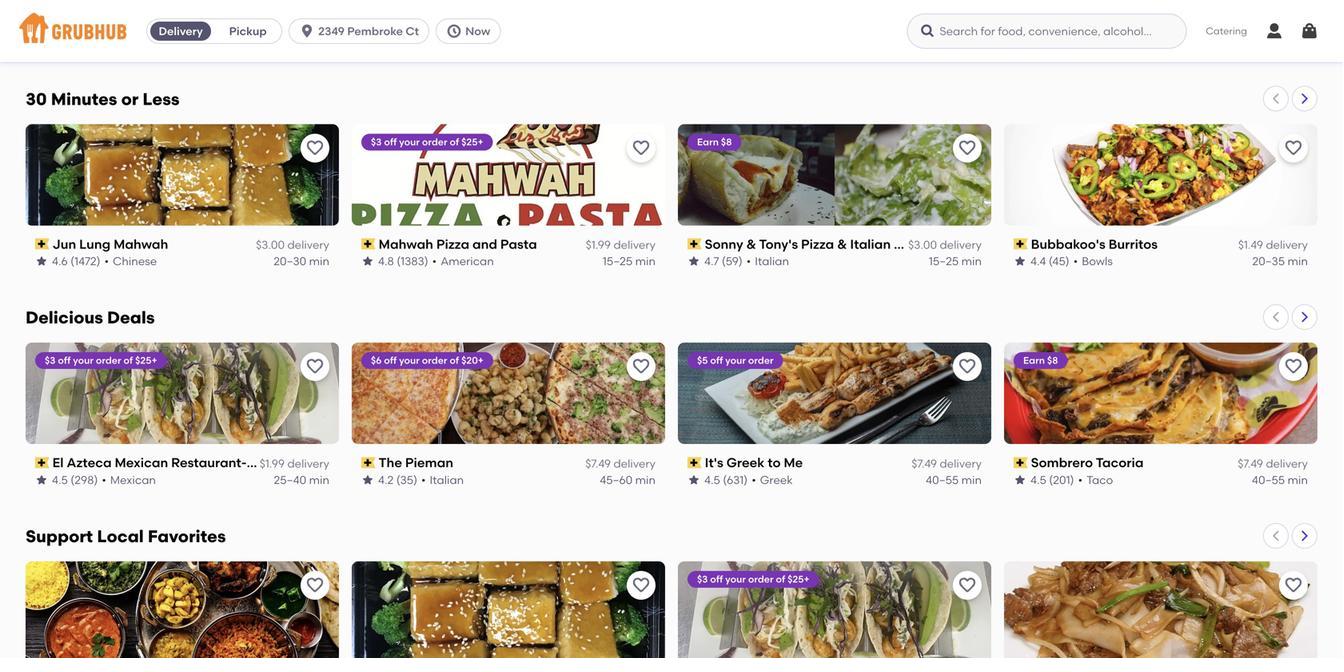 Task type: describe. For each thing, give the bounding box(es) containing it.
2 caret right icon image from the top
[[1298, 311, 1311, 324]]

1 vertical spatial mexican
[[110, 474, 156, 487]]

4.7 (59)
[[704, 255, 743, 268]]

caret left icon image for or
[[1270, 92, 1282, 105]]

2 horizontal spatial &
[[837, 237, 847, 252]]

• alcohol
[[428, 36, 477, 49]]

jun lung mahwah
[[53, 237, 168, 252]]

subscription pass image for sonny & tony's pizza & italian restaurant
[[688, 239, 702, 250]]

earn for sonny & tony's pizza & italian restaurant
[[697, 136, 719, 148]]

0 horizontal spatial catering
[[470, 18, 526, 33]]

40–55 min for it's greek to me
[[926, 474, 982, 487]]

restaurant
[[894, 237, 964, 252]]

chinese
[[113, 255, 157, 268]]

$3 for el azteca mexican restaurant-mahwah
[[45, 355, 56, 367]]

$20+
[[461, 355, 484, 367]]

(1383)
[[397, 255, 428, 268]]

caret left icon image for favorites
[[1270, 530, 1282, 543]]

25–40 for el azteca mexican restaurant-mahwah
[[274, 474, 306, 487]]

3.1 (137)
[[1031, 36, 1070, 49]]

2 horizontal spatial $25+
[[788, 574, 810, 586]]

earn $8 for sombrero
[[1023, 355, 1058, 367]]

min for it's greek to me
[[962, 474, 982, 487]]

delicious
[[26, 308, 103, 328]]

$3.00 for sonny & tony's pizza & italian restaurant
[[908, 238, 937, 252]]

15–25 min for sonny & tony's pizza & italian restaurant
[[929, 255, 982, 268]]

save this restaurant image for it's greek to me logo
[[958, 358, 977, 377]]

convenience
[[1083, 36, 1155, 49]]

• mexican
[[102, 474, 156, 487]]

4.8 (1383)
[[378, 255, 428, 268]]

$7.49 delivery for sombrero tacoria
[[1238, 457, 1308, 471]]

4.4
[[1031, 255, 1046, 268]]

$1.49 delivery
[[1238, 238, 1308, 252]]

45–60
[[600, 474, 633, 487]]

it's greek to me logo image
[[678, 343, 991, 445]]

• greek
[[752, 474, 793, 487]]

1 pizza from the left
[[436, 237, 469, 252]]

pieman
[[405, 456, 453, 471]]

less
[[143, 89, 179, 109]]

$5 off your order
[[697, 355, 774, 367]]

order for greek
[[748, 355, 774, 367]]

now button
[[436, 18, 507, 44]]

pembroke
[[347, 24, 403, 38]]

star icon image for quickchek
[[1014, 36, 1027, 49]]

subscription pass image for d&d gourmet catering & bakery
[[361, 20, 376, 31]]

4.6 (1472)
[[52, 255, 100, 268]]

45–60 min
[[600, 474, 656, 487]]

svg image for 2349 pembroke ct
[[299, 23, 315, 39]]

20–35 min for bubbakoo's burritos
[[1252, 255, 1308, 268]]

1 horizontal spatial mahwah
[[247, 456, 301, 471]]

d&d gourmet catering & bakery link
[[361, 16, 656, 34]]

4.5 for sombrero
[[1031, 474, 1047, 487]]

• for jun lung mahwah
[[104, 255, 109, 268]]

0 vertical spatial el azteca mexican restaurant-mahwah logo image
[[26, 343, 339, 445]]

delivery for the pieman
[[614, 457, 656, 471]]

italian for the pieman
[[430, 474, 464, 487]]

delivery
[[159, 24, 203, 38]]

$1.99 delivery for mahwah pizza and pasta
[[586, 238, 656, 252]]

(45)
[[1049, 255, 1070, 268]]

american
[[441, 255, 494, 268]]

caret right icon image for favorites
[[1298, 530, 1311, 543]]

40–55 for it's greek to me
[[926, 474, 959, 487]]

$3.00 delivery for jun lung mahwah
[[256, 238, 329, 252]]

3 svg image from the left
[[920, 23, 936, 39]]

support local favorites
[[26, 527, 226, 547]]

bubbakoo's burritos
[[1031, 237, 1158, 252]]

greek for it's
[[727, 456, 765, 471]]

2 horizontal spatial $3
[[697, 574, 708, 586]]

min for the pieman
[[635, 474, 656, 487]]

pasta
[[500, 237, 537, 252]]

$7.49 delivery for the pieman
[[585, 457, 656, 471]]

• for it's greek to me
[[752, 474, 756, 487]]

3.8
[[378, 36, 394, 49]]

4.5 (298)
[[52, 474, 98, 487]]

(298)
[[71, 474, 98, 487]]

• for quickchek
[[1074, 36, 1079, 49]]

3.1
[[1031, 36, 1044, 49]]

now
[[465, 24, 490, 38]]

$2.99 delivery link
[[688, 16, 982, 34]]

restaurant-
[[171, 456, 247, 471]]

$1.99 delivery for 7-eleven
[[260, 19, 329, 33]]

1 horizontal spatial &
[[746, 237, 756, 252]]

• chinese
[[104, 255, 157, 268]]

delivery for jun lung mahwah
[[287, 238, 329, 252]]

min for mahwah pizza and pasta
[[635, 255, 656, 268]]

earn for sombrero tacoria
[[1023, 355, 1045, 367]]

off for el
[[58, 355, 71, 367]]

$8 for sonny
[[721, 136, 732, 148]]

star icon image for jun lung mahwah
[[35, 255, 48, 268]]

$3 off your order of $25+ for pizza
[[371, 136, 483, 148]]

$5
[[697, 355, 708, 367]]

star icon image for sombrero tacoria
[[1014, 474, 1027, 487]]

• for 7-eleven
[[96, 36, 100, 49]]

catering button
[[1195, 13, 1258, 49]]

(395)
[[397, 36, 424, 49]]

save this restaurant image for the pieman logo
[[632, 358, 651, 377]]

of for pizza
[[450, 136, 459, 148]]

2 horizontal spatial italian
[[850, 237, 891, 252]]

save this restaurant image for sombrero tacoria logo
[[1284, 358, 1303, 377]]

min for jun lung mahwah
[[309, 255, 329, 268]]

• for bubbakoo's burritos
[[1074, 255, 1078, 268]]

off for mahwah
[[384, 136, 397, 148]]

$1.99 for 7-eleven
[[260, 19, 285, 33]]

pickup
[[229, 24, 267, 38]]

star icon image for the pieman
[[361, 474, 374, 487]]

• candy
[[96, 36, 140, 49]]

lung
[[79, 237, 111, 252]]

deals
[[107, 308, 155, 328]]

minutes
[[51, 89, 117, 109]]

it's greek to me
[[705, 456, 803, 471]]

taco
[[1087, 474, 1113, 487]]

your for pieman
[[399, 355, 420, 367]]

save this restaurant image for sonny & tony's pizza & italian restaurant logo
[[958, 139, 977, 158]]

15–25 for mahwah pizza and pasta
[[603, 255, 633, 268]]

delivery inside $2.99 delivery 25–40 min
[[940, 19, 982, 33]]

sombrero
[[1031, 456, 1093, 471]]

subscription pass image for sombrero tacoria
[[1014, 458, 1028, 469]]

2349 pembroke ct
[[318, 24, 419, 38]]

4.5 (201)
[[1031, 474, 1074, 487]]

7-eleven
[[53, 18, 105, 33]]

1 svg image from the left
[[1265, 22, 1284, 41]]

20–35 for bubbakoo's burritos
[[1252, 255, 1285, 268]]

$3 off your order of $25+ for azteca
[[45, 355, 157, 367]]

$6
[[371, 355, 382, 367]]

mahwah pizza and pasta
[[379, 237, 537, 252]]

local
[[97, 527, 144, 547]]

the pieman
[[379, 456, 453, 471]]

catering inside button
[[1206, 25, 1247, 37]]

4.4 (45)
[[1031, 255, 1070, 268]]

1 vertical spatial jun lung mahwah  logo image
[[352, 562, 665, 659]]

support
[[26, 527, 93, 547]]

2 horizontal spatial mahwah
[[379, 237, 433, 252]]

svg image for now
[[446, 23, 462, 39]]

$7.49 for sombrero tacoria
[[1238, 457, 1263, 471]]

tony's
[[759, 237, 798, 252]]

me
[[784, 456, 803, 471]]

alcohol
[[436, 36, 477, 49]]

save this restaurant image for the top el azteca mexican restaurant-mahwah logo
[[305, 358, 325, 377]]

bowls
[[1082, 255, 1113, 268]]

• convenience
[[1074, 36, 1155, 49]]

& inside d&d gourmet catering & bakery link
[[530, 18, 539, 33]]

caret right icon image for or
[[1298, 92, 1311, 105]]

sonny & tony's pizza & italian restaurant
[[705, 237, 964, 252]]

subscription pass image for 7-eleven
[[35, 20, 49, 31]]

2349 pembroke ct button
[[289, 18, 436, 44]]

(59)
[[722, 255, 743, 268]]



Task type: locate. For each thing, give the bounding box(es) containing it.
earn $8
[[697, 136, 732, 148], [1023, 355, 1058, 367]]

0 vertical spatial earn
[[697, 136, 719, 148]]

1 horizontal spatial 25–40
[[926, 36, 959, 49]]

1 horizontal spatial $3
[[371, 136, 382, 148]]

2 pizza from the left
[[801, 237, 834, 252]]

subscription pass image for jun lung mahwah
[[35, 239, 49, 250]]

2 caret left icon image from the top
[[1270, 311, 1282, 324]]

off for the
[[384, 355, 397, 367]]

1 horizontal spatial earn $8
[[1023, 355, 1058, 367]]

0 horizontal spatial $3 off your order of $25+
[[45, 355, 157, 367]]

0 vertical spatial mexican
[[115, 456, 168, 471]]

2 $7.49 delivery from the left
[[912, 457, 982, 471]]

delivery
[[287, 19, 329, 33], [940, 19, 982, 33], [1266, 19, 1308, 33], [287, 238, 329, 252], [614, 238, 656, 252], [940, 238, 982, 252], [1266, 238, 1308, 252], [287, 457, 329, 471], [614, 457, 656, 471], [940, 457, 982, 471], [1266, 457, 1308, 471]]

tacoria
[[1096, 456, 1144, 471]]

• down gourmet
[[428, 36, 432, 49]]

4.5
[[52, 474, 68, 487], [704, 474, 720, 487], [1031, 474, 1047, 487]]

4.2 (35)
[[378, 474, 417, 487]]

0 vertical spatial $8
[[721, 136, 732, 148]]

(35)
[[396, 474, 417, 487]]

& left bakery
[[530, 18, 539, 33]]

& right sonny
[[746, 237, 756, 252]]

4.8
[[378, 255, 394, 268]]

$3.00 delivery for sonny & tony's pizza & italian restaurant
[[908, 238, 982, 252]]

4.5 for el
[[52, 474, 68, 487]]

1 vertical spatial caret right icon image
[[1298, 311, 1311, 324]]

off
[[384, 136, 397, 148], [58, 355, 71, 367], [384, 355, 397, 367], [710, 355, 723, 367], [710, 574, 723, 586]]

min inside $2.99 delivery 25–40 min
[[962, 36, 982, 49]]

subscription pass image for el azteca mexican restaurant-mahwah
[[35, 458, 49, 469]]

20–35 min for 7-eleven
[[274, 36, 329, 49]]

subscription pass image left bubbakoo's
[[1014, 239, 1028, 250]]

1 horizontal spatial • italian
[[747, 255, 789, 268]]

0 horizontal spatial • italian
[[421, 474, 464, 487]]

4.5 down it's
[[704, 474, 720, 487]]

$2.99 delivery 25–40 min
[[910, 19, 982, 49]]

1 svg image from the left
[[299, 23, 315, 39]]

of for pieman
[[450, 355, 459, 367]]

star icon image left 3.1 at the top right
[[1014, 36, 1027, 49]]

italian for sonny & tony's pizza & italian restaurant
[[755, 255, 789, 268]]

and
[[472, 237, 497, 252]]

2 horizontal spatial svg image
[[920, 23, 936, 39]]

el azteca mexican restaurant-mahwah logo image
[[26, 343, 339, 445], [678, 562, 991, 659]]

italian left restaurant
[[850, 237, 891, 252]]

• american
[[432, 255, 494, 268]]

greek down to
[[760, 474, 793, 487]]

20–35 min down $1.49 delivery
[[1252, 255, 1308, 268]]

3.8 (395)
[[378, 36, 424, 49]]

0 vertical spatial earn $8
[[697, 136, 732, 148]]

0 horizontal spatial $3
[[45, 355, 56, 367]]

1 horizontal spatial 25–40 min
[[1252, 36, 1308, 49]]

min for el azteca mexican restaurant-mahwah
[[309, 474, 329, 487]]

30
[[26, 89, 47, 109]]

0 vertical spatial 25–40 min
[[1252, 36, 1308, 49]]

0 horizontal spatial $3.00
[[256, 238, 285, 252]]

• down it's greek to me
[[752, 474, 756, 487]]

0 horizontal spatial 40–55 min
[[926, 474, 982, 487]]

1 horizontal spatial 15–25
[[929, 255, 959, 268]]

2 horizontal spatial $7.49 delivery
[[1238, 457, 1308, 471]]

0 horizontal spatial $7.49
[[585, 457, 611, 471]]

star icon image left 4.4
[[1014, 255, 1027, 268]]

1 horizontal spatial $3.00
[[908, 238, 937, 252]]

the
[[379, 456, 402, 471]]

0 horizontal spatial $7.49 delivery
[[585, 457, 656, 471]]

0 horizontal spatial 15–25
[[603, 255, 633, 268]]

15–25 min for mahwah pizza and pasta
[[603, 255, 656, 268]]

• for mahwah pizza and pasta
[[432, 255, 437, 268]]

1 vertical spatial earn
[[1023, 355, 1045, 367]]

your for greek
[[725, 355, 746, 367]]

2 4.5 from the left
[[704, 474, 720, 487]]

$6 off your order of $20+
[[371, 355, 484, 367]]

save this restaurant image for tandoori bites logo
[[305, 577, 325, 596]]

1 horizontal spatial svg image
[[1300, 22, 1319, 41]]

earn $8 for sonny
[[697, 136, 732, 148]]

20–35 left 2349
[[274, 36, 306, 49]]

0 vertical spatial 20–35
[[274, 36, 306, 49]]

25–40 min
[[1252, 36, 1308, 49], [274, 474, 329, 487]]

1 horizontal spatial jun lung mahwah  logo image
[[352, 562, 665, 659]]

1 15–25 from the left
[[603, 255, 633, 268]]

0 horizontal spatial mahwah
[[114, 237, 168, 252]]

1 horizontal spatial el azteca mexican restaurant-mahwah logo image
[[678, 562, 991, 659]]

20–35
[[274, 36, 306, 49], [1252, 255, 1285, 268]]

0 horizontal spatial 20–35 min
[[274, 36, 329, 49]]

bakery
[[542, 18, 586, 33]]

of
[[450, 136, 459, 148], [124, 355, 133, 367], [450, 355, 459, 367], [776, 574, 785, 586]]

$1.99
[[260, 19, 285, 33], [1238, 19, 1263, 33], [586, 238, 611, 252], [260, 457, 285, 471]]

favorites
[[148, 527, 226, 547]]

min for quickchek
[[1288, 36, 1308, 49]]

2 vertical spatial $25+
[[788, 574, 810, 586]]

1 vertical spatial 20–35 min
[[1252, 255, 1308, 268]]

1 $7.49 from the left
[[585, 457, 611, 471]]

• right (45)
[[1074, 255, 1078, 268]]

1 horizontal spatial pizza
[[801, 237, 834, 252]]

Search for food, convenience, alcohol... search field
[[907, 14, 1187, 49]]

star icon image left 4.7
[[688, 255, 700, 268]]

0 vertical spatial $3
[[371, 136, 382, 148]]

pizza up • american
[[436, 237, 469, 252]]

0 vertical spatial greek
[[727, 456, 765, 471]]

caret left icon image
[[1270, 92, 1282, 105], [1270, 311, 1282, 324], [1270, 530, 1282, 543]]

1 caret right icon image from the top
[[1298, 92, 1311, 105]]

star icon image left 4.0
[[35, 36, 48, 49]]

$1.99 for mahwah pizza and pasta
[[586, 238, 611, 252]]

azteca
[[67, 456, 112, 471]]

3 4.5 from the left
[[1031, 474, 1047, 487]]

1 vertical spatial $3
[[45, 355, 56, 367]]

star icon image for mahwah pizza and pasta
[[361, 255, 374, 268]]

(1472)
[[70, 255, 100, 268]]

min for 7-eleven
[[309, 36, 329, 49]]

star icon image for bubbakoo's burritos
[[1014, 255, 1027, 268]]

subscription pass image for it's greek to me
[[688, 458, 702, 469]]

subscription pass image left quickchek
[[1014, 20, 1028, 31]]

bubbakoo's
[[1031, 237, 1106, 252]]

$3.00 for jun lung mahwah
[[256, 238, 285, 252]]

• right (59)
[[747, 255, 751, 268]]

2 horizontal spatial save this restaurant image
[[1284, 577, 1303, 596]]

0 vertical spatial jun lung mahwah  logo image
[[26, 124, 339, 226]]

subscription pass image for mahwah pizza and pasta
[[361, 239, 376, 250]]

2 $7.49 from the left
[[912, 457, 937, 471]]

delivery for quickchek
[[1266, 19, 1308, 33]]

$3.00 delivery
[[256, 238, 329, 252], [908, 238, 982, 252]]

pickup button
[[214, 18, 282, 44]]

20–35 for 7-eleven
[[274, 36, 306, 49]]

0 horizontal spatial $25+
[[135, 355, 157, 367]]

2 horizontal spatial $3 off your order of $25+
[[697, 574, 810, 586]]

$1.49
[[1238, 238, 1263, 252]]

2 40–55 from the left
[[1252, 474, 1285, 487]]

$7.49
[[585, 457, 611, 471], [912, 457, 937, 471], [1238, 457, 1263, 471]]

0 vertical spatial caret left icon image
[[1270, 92, 1282, 105]]

0 horizontal spatial earn $8
[[697, 136, 732, 148]]

• down 'jun lung mahwah'
[[104, 255, 109, 268]]

italian down tony's
[[755, 255, 789, 268]]

3 $7.49 from the left
[[1238, 457, 1263, 471]]

20–35 min right pickup
[[274, 36, 329, 49]]

1 vertical spatial 20–35
[[1252, 255, 1285, 268]]

burritos
[[1109, 237, 1158, 252]]

1 vertical spatial 25–40 min
[[274, 474, 329, 487]]

$25+ for and
[[461, 136, 483, 148]]

2349
[[318, 24, 345, 38]]

greek
[[727, 456, 765, 471], [760, 474, 793, 487]]

delicious deals
[[26, 308, 155, 328]]

2 $3.00 from the left
[[908, 238, 937, 252]]

greek for •
[[760, 474, 793, 487]]

greek up (631) on the right
[[727, 456, 765, 471]]

0 horizontal spatial italian
[[430, 474, 464, 487]]

• taco
[[1078, 474, 1113, 487]]

4.6
[[52, 255, 68, 268]]

• for the pieman
[[421, 474, 426, 487]]

min for bubbakoo's burritos
[[1288, 255, 1308, 268]]

1 40–55 from the left
[[926, 474, 959, 487]]

1 horizontal spatial italian
[[755, 255, 789, 268]]

delivery for mahwah pizza and pasta
[[614, 238, 656, 252]]

0 horizontal spatial $3.00 delivery
[[256, 238, 329, 252]]

• italian for pieman
[[421, 474, 464, 487]]

0 horizontal spatial jun lung mahwah  logo image
[[26, 124, 339, 226]]

• right (34)
[[96, 36, 100, 49]]

1 vertical spatial caret left icon image
[[1270, 311, 1282, 324]]

your
[[399, 136, 420, 148], [73, 355, 94, 367], [399, 355, 420, 367], [725, 355, 746, 367], [725, 574, 746, 586]]

25–40 for quickchek
[[1252, 36, 1285, 49]]

25–40 inside $2.99 delivery 25–40 min
[[926, 36, 959, 49]]

1 horizontal spatial $25+
[[461, 136, 483, 148]]

1 horizontal spatial 4.5
[[704, 474, 720, 487]]

•
[[96, 36, 100, 49], [428, 36, 432, 49], [1074, 36, 1079, 49], [104, 255, 109, 268], [432, 255, 437, 268], [747, 255, 751, 268], [1074, 255, 1078, 268], [102, 474, 106, 487], [421, 474, 426, 487], [752, 474, 756, 487], [1078, 474, 1083, 487]]

mexican down el azteca mexican restaurant-mahwah
[[110, 474, 156, 487]]

1 15–25 min from the left
[[603, 255, 656, 268]]

(34)
[[71, 36, 92, 49]]

the pieman logo image
[[352, 343, 665, 445]]

bubbakoo's burritos logo image
[[1004, 124, 1318, 226]]

7-
[[53, 18, 64, 33]]

30 minutes or less
[[26, 89, 179, 109]]

0 horizontal spatial $8
[[721, 136, 732, 148]]

$7.49 for the pieman
[[585, 457, 611, 471]]

1 40–55 min from the left
[[926, 474, 982, 487]]

main navigation navigation
[[0, 0, 1343, 62]]

1 vertical spatial $3 off your order of $25+
[[45, 355, 157, 367]]

star icon image for sonny & tony's pizza & italian restaurant
[[688, 255, 700, 268]]

subscription pass image left d&d
[[361, 20, 376, 31]]

1 horizontal spatial 20–35 min
[[1252, 255, 1308, 268]]

• italian for &
[[747, 255, 789, 268]]

caret right icon image
[[1298, 92, 1311, 105], [1298, 311, 1311, 324], [1298, 530, 1311, 543]]

good taste restaurant logo image
[[1004, 562, 1318, 659]]

d&d gourmet catering & bakery
[[379, 18, 586, 33]]

mexican up • mexican
[[115, 456, 168, 471]]

el azteca mexican restaurant-mahwah
[[53, 456, 301, 471]]

• for el azteca mexican restaurant-mahwah
[[102, 474, 106, 487]]

save this restaurant image
[[305, 139, 325, 158], [958, 139, 977, 158], [1284, 139, 1303, 158], [305, 358, 325, 377], [632, 358, 651, 377], [958, 358, 977, 377], [1284, 358, 1303, 377], [632, 577, 651, 596], [958, 577, 977, 596]]

sombrero tacoria
[[1031, 456, 1144, 471]]

star icon image left 3.8
[[361, 36, 374, 49]]

1 horizontal spatial $3.00 delivery
[[908, 238, 982, 252]]

$2.99
[[910, 19, 937, 33]]

2 horizontal spatial 25–40
[[1252, 36, 1285, 49]]

15–25 min
[[603, 255, 656, 268], [929, 255, 982, 268]]

mahwah pizza and pasta logo image
[[352, 124, 665, 226]]

2 svg image from the left
[[446, 23, 462, 39]]

save this restaurant image for right el azteca mexican restaurant-mahwah logo
[[958, 577, 977, 596]]

0 horizontal spatial 25–40 min
[[274, 474, 329, 487]]

svg image
[[299, 23, 315, 39], [446, 23, 462, 39], [920, 23, 936, 39]]

0 vertical spatial $3 off your order of $25+
[[371, 136, 483, 148]]

0 horizontal spatial svg image
[[1265, 22, 1284, 41]]

eleven
[[64, 18, 105, 33]]

delivery button
[[147, 18, 214, 44]]

$1.99 delivery for el azteca mexican restaurant-mahwah
[[260, 457, 329, 471]]

0 vertical spatial caret right icon image
[[1298, 92, 1311, 105]]

$7.49 for it's greek to me
[[912, 457, 937, 471]]

3 caret right icon image from the top
[[1298, 530, 1311, 543]]

min for sombrero tacoria
[[1288, 474, 1308, 487]]

candy
[[104, 36, 140, 49]]

0 horizontal spatial svg image
[[299, 23, 315, 39]]

1 horizontal spatial catering
[[1206, 25, 1247, 37]]

delivery for sombrero tacoria
[[1266, 457, 1308, 471]]

0 vertical spatial • italian
[[747, 255, 789, 268]]

subscription pass image for the pieman
[[361, 458, 376, 469]]

it's
[[705, 456, 723, 471]]

tandoori bites logo image
[[26, 562, 339, 659]]

2 svg image from the left
[[1300, 22, 1319, 41]]

2 vertical spatial $3 off your order of $25+
[[697, 574, 810, 586]]

order for azteca
[[96, 355, 121, 367]]

jun lung mahwah  logo image
[[26, 124, 339, 226], [352, 562, 665, 659]]

1 vertical spatial $8
[[1047, 355, 1058, 367]]

order for pieman
[[422, 355, 447, 367]]

d&d
[[379, 18, 408, 33]]

your for pizza
[[399, 136, 420, 148]]

2 15–25 from the left
[[929, 255, 959, 268]]

0 horizontal spatial el azteca mexican restaurant-mahwah logo image
[[26, 343, 339, 445]]

1 vertical spatial el azteca mexican restaurant-mahwah logo image
[[678, 562, 991, 659]]

$7.49 delivery for it's greek to me
[[912, 457, 982, 471]]

save this restaurant image
[[632, 139, 651, 158], [305, 577, 325, 596], [1284, 577, 1303, 596]]

$3
[[371, 136, 382, 148], [45, 355, 56, 367], [697, 574, 708, 586]]

• down sombrero tacoria
[[1078, 474, 1083, 487]]

subscription pass image
[[35, 20, 49, 31], [35, 239, 49, 250], [361, 239, 376, 250], [688, 239, 702, 250], [361, 458, 376, 469], [688, 458, 702, 469], [1014, 458, 1028, 469]]

$25+ for mexican
[[135, 355, 157, 367]]

gourmet
[[411, 18, 467, 33]]

$1.99 delivery for quickchek
[[1238, 19, 1308, 33]]

0 horizontal spatial 20–35
[[274, 36, 306, 49]]

2 vertical spatial $3
[[697, 574, 708, 586]]

4.5 for it's
[[704, 474, 720, 487]]

2 $3.00 delivery from the left
[[908, 238, 982, 252]]

star icon image
[[35, 36, 48, 49], [361, 36, 374, 49], [1014, 36, 1027, 49], [35, 255, 48, 268], [361, 255, 374, 268], [688, 255, 700, 268], [1014, 255, 1027, 268], [35, 474, 48, 487], [361, 474, 374, 487], [688, 474, 700, 487], [1014, 474, 1027, 487]]

star icon image left 4.2
[[361, 474, 374, 487]]

4.2
[[378, 474, 394, 487]]

1 horizontal spatial save this restaurant image
[[632, 139, 651, 158]]

25–40 min for quickchek
[[1252, 36, 1308, 49]]

subscription pass image left el
[[35, 458, 49, 469]]

4.5 down el
[[52, 474, 68, 487]]

1 $3.00 delivery from the left
[[256, 238, 329, 252]]

1 horizontal spatial $7.49 delivery
[[912, 457, 982, 471]]

pizza
[[436, 237, 469, 252], [801, 237, 834, 252]]

pizza right tony's
[[801, 237, 834, 252]]

2 vertical spatial caret left icon image
[[1270, 530, 1282, 543]]

15–25 for sonny & tony's pizza & italian restaurant
[[929, 255, 959, 268]]

1 vertical spatial greek
[[760, 474, 793, 487]]

your for azteca
[[73, 355, 94, 367]]

1 vertical spatial $25+
[[135, 355, 157, 367]]

order
[[422, 136, 447, 148], [96, 355, 121, 367], [422, 355, 447, 367], [748, 355, 774, 367], [748, 574, 774, 586]]

1 horizontal spatial $3 off your order of $25+
[[371, 136, 483, 148]]

• right (1383) at the left top of page
[[432, 255, 437, 268]]

svg image
[[1265, 22, 1284, 41], [1300, 22, 1319, 41]]

delivery for 7-eleven
[[287, 19, 329, 33]]

1 horizontal spatial 20–35
[[1252, 255, 1285, 268]]

star icon image left '4.6'
[[35, 255, 48, 268]]

star icon image left 4.5 (631)
[[688, 474, 700, 487]]

• italian down pieman
[[421, 474, 464, 487]]

1 horizontal spatial $7.49
[[912, 457, 937, 471]]

sonny & tony's pizza & italian restaurant logo image
[[678, 124, 991, 226]]

$3 off your order of $25+
[[371, 136, 483, 148], [45, 355, 157, 367], [697, 574, 810, 586]]

1 $3.00 from the left
[[256, 238, 285, 252]]

sonny
[[705, 237, 743, 252]]

20–30
[[274, 255, 306, 268]]

0 vertical spatial $25+
[[461, 136, 483, 148]]

sombrero tacoria logo image
[[1004, 343, 1318, 445]]

2 vertical spatial italian
[[430, 474, 464, 487]]

• bowls
[[1074, 255, 1113, 268]]

(137)
[[1046, 36, 1070, 49]]

2 40–55 min from the left
[[1252, 474, 1308, 487]]

4.5 left (201)
[[1031, 474, 1047, 487]]

• italian
[[747, 255, 789, 268], [421, 474, 464, 487]]

of for azteca
[[124, 355, 133, 367]]

3 caret left icon image from the top
[[1270, 530, 1282, 543]]

1 $7.49 delivery from the left
[[585, 457, 656, 471]]

$1.99 for el azteca mexican restaurant-mahwah
[[260, 457, 285, 471]]

star icon image left the 4.8 on the left of the page
[[361, 255, 374, 268]]

20–35 min
[[274, 36, 329, 49], [1252, 255, 1308, 268]]

• right (35)
[[421, 474, 426, 487]]

15–25
[[603, 255, 633, 268], [929, 255, 959, 268]]

1 4.5 from the left
[[52, 474, 68, 487]]

subscription pass image
[[361, 20, 376, 31], [1014, 20, 1028, 31], [1014, 239, 1028, 250], [35, 458, 49, 469]]

svg image inside the now button
[[446, 23, 462, 39]]

0 horizontal spatial 4.5
[[52, 474, 68, 487]]

subscription pass image inside d&d gourmet catering & bakery link
[[361, 20, 376, 31]]

or
[[121, 89, 139, 109]]

el
[[53, 456, 64, 471]]

40–55 min for sombrero tacoria
[[1252, 474, 1308, 487]]

subscription pass image for quickchek
[[1014, 20, 1028, 31]]

0 horizontal spatial 15–25 min
[[603, 255, 656, 268]]

star icon image left 4.5 (201)
[[1014, 474, 1027, 487]]

• right (137)
[[1074, 36, 1079, 49]]

2 15–25 min from the left
[[929, 255, 982, 268]]

$3 for mahwah pizza and pasta
[[371, 136, 382, 148]]

0 horizontal spatial 40–55
[[926, 474, 959, 487]]

save this restaurant image for good taste restaurant logo
[[1284, 577, 1303, 596]]

0 horizontal spatial 25–40
[[274, 474, 306, 487]]

1 horizontal spatial 15–25 min
[[929, 255, 982, 268]]

quickchek
[[1031, 18, 1101, 33]]

4.5 (631)
[[704, 474, 748, 487]]

star icon image left 4.5 (298)
[[35, 474, 48, 487]]

1 horizontal spatial $8
[[1047, 355, 1058, 367]]

delivery for bubbakoo's burritos
[[1266, 238, 1308, 252]]

delivery for sonny & tony's pizza & italian restaurant
[[940, 238, 982, 252]]

• italian down tony's
[[747, 255, 789, 268]]

$1.99 for quickchek
[[1238, 19, 1263, 33]]

4.0
[[52, 36, 68, 49]]

1 horizontal spatial svg image
[[446, 23, 462, 39]]

1 caret left icon image from the top
[[1270, 92, 1282, 105]]

subscription pass image for bubbakoo's burritos
[[1014, 239, 1028, 250]]

0 horizontal spatial save this restaurant image
[[305, 577, 325, 596]]

$8 for sombrero
[[1047, 355, 1058, 367]]

3 $7.49 delivery from the left
[[1238, 457, 1308, 471]]

save this restaurant button
[[301, 134, 329, 163], [627, 134, 656, 163], [953, 134, 982, 163], [1279, 134, 1308, 163], [301, 353, 329, 382], [627, 353, 656, 382], [953, 353, 982, 382], [1279, 353, 1308, 382], [301, 572, 329, 601], [627, 572, 656, 601], [953, 572, 982, 601], [1279, 572, 1308, 601]]

order for pizza
[[422, 136, 447, 148]]

svg image inside 2349 pembroke ct button
[[299, 23, 315, 39]]

1 horizontal spatial 40–55
[[1252, 474, 1285, 487]]

star icon image for it's greek to me
[[688, 474, 700, 487]]

$8
[[721, 136, 732, 148], [1047, 355, 1058, 367]]

star icon image for 7-eleven
[[35, 36, 48, 49]]

& right tony's
[[837, 237, 847, 252]]

0 horizontal spatial earn
[[697, 136, 719, 148]]

• right '(298)'
[[102, 474, 106, 487]]

1 horizontal spatial 40–55 min
[[1252, 474, 1308, 487]]

italian down pieman
[[430, 474, 464, 487]]

40–55 for sombrero tacoria
[[1252, 474, 1285, 487]]

1 horizontal spatial earn
[[1023, 355, 1045, 367]]

0 horizontal spatial &
[[530, 18, 539, 33]]

20–35 down $1.49 delivery
[[1252, 255, 1285, 268]]

2 horizontal spatial $7.49
[[1238, 457, 1263, 471]]

0 vertical spatial 20–35 min
[[274, 36, 329, 49]]

25–40
[[926, 36, 959, 49], [1252, 36, 1285, 49], [274, 474, 306, 487]]

25–40 min for el azteca mexican restaurant-mahwah
[[274, 474, 329, 487]]



Task type: vqa. For each thing, say whether or not it's contained in the screenshot.
American
yes



